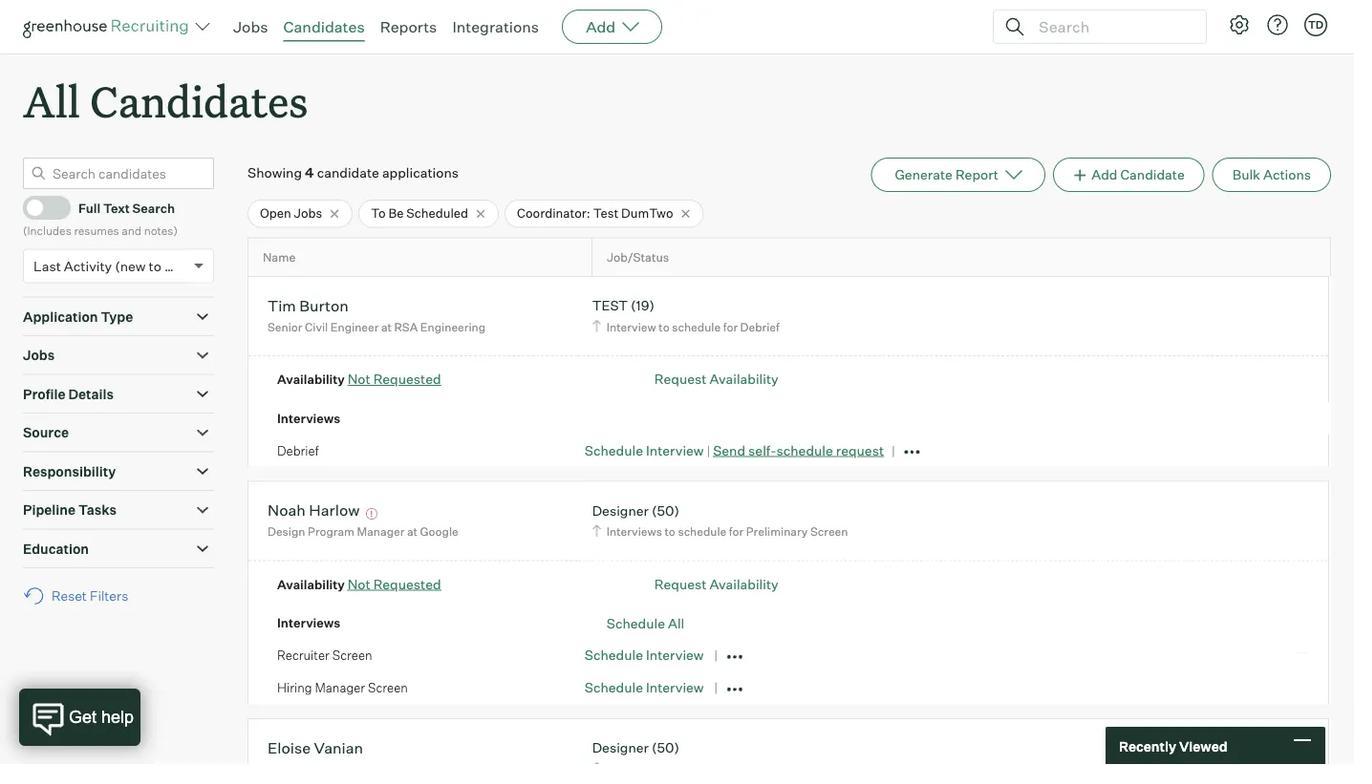 Task type: describe. For each thing, give the bounding box(es) containing it.
profile details
[[23, 386, 114, 403]]

2 vertical spatial interviews
[[277, 616, 341, 631]]

burton
[[300, 296, 349, 315]]

schedule all link
[[607, 615, 685, 632]]

noah
[[268, 501, 306, 520]]

tim
[[268, 296, 296, 315]]

last
[[33, 258, 61, 275]]

showing
[[248, 165, 302, 181]]

test
[[592, 297, 628, 314]]

design program manager at google
[[268, 525, 459, 539]]

2 vertical spatial jobs
[[23, 347, 55, 364]]

interview down schedule all link
[[646, 647, 704, 664]]

bulk actions
[[1233, 167, 1312, 183]]

civil
[[305, 320, 328, 334]]

rsa
[[394, 320, 418, 334]]

1 vertical spatial screen
[[332, 648, 372, 663]]

eloise vanian link
[[268, 739, 363, 761]]

interview left |
[[646, 442, 704, 459]]

engineering
[[420, 320, 486, 334]]

coordinator:
[[517, 206, 591, 221]]

a follow-up was set for sep 22, 2023 for noah harlow image
[[363, 509, 380, 520]]

hiring
[[277, 681, 312, 696]]

|
[[707, 443, 710, 459]]

2 vertical spatial screen
[[368, 681, 408, 696]]

interviews to schedule for preliminary screen link
[[590, 523, 853, 541]]

generate report button
[[871, 158, 1046, 192]]

schedule interview link for (19)
[[585, 442, 704, 459]]

self-
[[749, 442, 777, 459]]

reset filters
[[52, 588, 128, 605]]

configure image
[[1228, 13, 1251, 36]]

showing 4 candidate applications
[[248, 165, 459, 181]]

add for add candidate
[[1092, 167, 1118, 183]]

interviews inside designer (50) interviews to schedule for preliminary screen
[[607, 525, 662, 539]]

schedule for (50)
[[678, 525, 727, 539]]

full
[[78, 200, 101, 216]]

schedule interview for recruiter screen
[[585, 647, 704, 664]]

schedule for (19)
[[672, 320, 721, 334]]

designer (50) interviews to schedule for preliminary screen
[[592, 503, 848, 539]]

request
[[836, 442, 884, 459]]

availability down the civil
[[277, 372, 345, 387]]

recently viewed
[[1119, 738, 1228, 755]]

application type
[[23, 308, 133, 325]]

to
[[371, 206, 386, 221]]

open jobs
[[260, 206, 322, 221]]

request availability button for (19)
[[655, 371, 779, 388]]

1 horizontal spatial jobs
[[233, 17, 268, 36]]

test (19) interview to schedule for debrief
[[592, 297, 780, 334]]

(19)
[[631, 297, 655, 314]]

hiring manager screen
[[277, 681, 408, 696]]

integrations link
[[453, 17, 539, 36]]

senior
[[268, 320, 303, 334]]

schedule interview for hiring manager screen
[[585, 680, 704, 697]]

recently
[[1119, 738, 1177, 755]]

reports
[[380, 17, 437, 36]]

text
[[103, 200, 130, 216]]

generate report
[[895, 167, 999, 183]]

engineer
[[331, 320, 379, 334]]

last activity (new to old) option
[[33, 258, 189, 275]]

4
[[305, 165, 314, 181]]

1 vertical spatial manager
[[315, 681, 365, 696]]

requested for designer
[[373, 576, 441, 593]]

td
[[1309, 18, 1324, 31]]

0 vertical spatial manager
[[357, 525, 405, 539]]

design
[[268, 525, 305, 539]]

search
[[132, 200, 175, 216]]

2 horizontal spatial jobs
[[294, 206, 322, 221]]

schedule all
[[607, 615, 685, 632]]

eloise vanian
[[268, 739, 363, 758]]

jobs link
[[233, 17, 268, 36]]

greenhouse recruiting image
[[23, 15, 195, 38]]

1 vertical spatial schedule
[[777, 442, 833, 459]]

candidate
[[317, 165, 379, 181]]

responsibility
[[23, 463, 116, 480]]

0 horizontal spatial debrief
[[277, 443, 319, 458]]

eloise
[[268, 739, 311, 758]]

interview to schedule for debrief link
[[590, 318, 785, 336]]

not requested button for designer (50)
[[348, 576, 441, 593]]

add candidate
[[1092, 167, 1185, 183]]

availability up "schedule interview | send self-schedule request"
[[710, 371, 779, 388]]

add candidate link
[[1053, 158, 1205, 192]]

debrief inside test (19) interview to schedule for debrief
[[740, 320, 780, 334]]

designer (50)
[[592, 740, 680, 757]]

name
[[263, 250, 296, 265]]

schedule interview link for (50)
[[585, 647, 704, 664]]

3 schedule interview link from the top
[[585, 680, 704, 697]]

full text search (includes resumes and notes)
[[23, 200, 178, 238]]

interview inside test (19) interview to schedule for debrief
[[607, 320, 656, 334]]

dumtwo
[[621, 206, 674, 221]]

1 vertical spatial candidates
[[90, 73, 308, 129]]

Search candidates field
[[23, 158, 214, 189]]

bulk
[[1233, 167, 1261, 183]]



Task type: locate. For each thing, give the bounding box(es) containing it.
designer for designer (50)
[[592, 740, 649, 757]]

1 vertical spatial schedule interview link
[[585, 647, 704, 664]]

for for (19)
[[723, 320, 738, 334]]

request availability button down interviews to schedule for preliminary screen link
[[655, 576, 779, 593]]

to inside designer (50) interviews to schedule for preliminary screen
[[665, 525, 676, 539]]

1 vertical spatial not requested button
[[348, 576, 441, 593]]

availability not requested down engineer
[[277, 371, 441, 388]]

0 horizontal spatial add
[[586, 17, 616, 36]]

not requested button down design program manager at google
[[348, 576, 441, 593]]

test
[[593, 206, 619, 221]]

add for add
[[586, 17, 616, 36]]

preliminary
[[746, 525, 808, 539]]

availability not requested
[[277, 371, 441, 388], [277, 576, 441, 593]]

request for designer (50)
[[655, 576, 707, 593]]

for inside test (19) interview to schedule for debrief
[[723, 320, 738, 334]]

checkmark image
[[32, 200, 46, 214]]

1 request from the top
[[655, 371, 707, 388]]

to for interview
[[659, 320, 670, 334]]

actions
[[1264, 167, 1312, 183]]

1 vertical spatial requested
[[373, 576, 441, 593]]

coordinator: test dumtwo
[[517, 206, 674, 221]]

1 request availability from the top
[[655, 371, 779, 388]]

(includes
[[23, 223, 71, 238]]

1 vertical spatial add
[[1092, 167, 1118, 183]]

notes)
[[144, 223, 178, 238]]

candidate reports are now available! apply filters and select "view in app" element
[[871, 158, 1046, 192]]

interviews up schedule all link
[[607, 525, 662, 539]]

interviews up recruiter on the bottom left of page
[[277, 616, 341, 631]]

0 vertical spatial not requested button
[[348, 371, 441, 388]]

1 horizontal spatial add
[[1092, 167, 1118, 183]]

0 vertical spatial schedule interview link
[[585, 442, 704, 459]]

schedule interview | send self-schedule request
[[585, 442, 884, 459]]

2 (50) from the top
[[652, 740, 680, 757]]

designer for designer (50) interviews to schedule for preliminary screen
[[592, 503, 649, 519]]

program
[[308, 525, 355, 539]]

add button
[[562, 10, 663, 44]]

pipeline tasks
[[23, 502, 117, 519]]

1 vertical spatial interviews
[[607, 525, 662, 539]]

candidates right jobs link
[[283, 17, 365, 36]]

0 vertical spatial availability not requested
[[277, 371, 441, 388]]

request availability down interviews to schedule for preliminary screen link
[[655, 576, 779, 593]]

jobs left candidates link
[[233, 17, 268, 36]]

0 vertical spatial jobs
[[233, 17, 268, 36]]

availability down interviews to schedule for preliminary screen link
[[710, 576, 779, 593]]

2 request from the top
[[655, 576, 707, 593]]

0 vertical spatial for
[[723, 320, 738, 334]]

0 vertical spatial schedule interview
[[585, 647, 704, 664]]

request availability for (50)
[[655, 576, 779, 593]]

1 vertical spatial for
[[729, 525, 744, 539]]

availability down program
[[277, 577, 345, 592]]

harlow
[[309, 501, 360, 520]]

to for (new
[[149, 258, 161, 275]]

at left rsa
[[381, 320, 392, 334]]

1 vertical spatial availability not requested
[[277, 576, 441, 593]]

2 request availability button from the top
[[655, 576, 779, 593]]

0 horizontal spatial all
[[23, 73, 80, 129]]

2 availability not requested from the top
[[277, 576, 441, 593]]

2 requested from the top
[[373, 576, 441, 593]]

to down job/status at the top left of page
[[659, 320, 670, 334]]

not requested button down rsa
[[348, 371, 441, 388]]

1 availability not requested from the top
[[277, 371, 441, 388]]

2 designer from the top
[[592, 740, 649, 757]]

0 vertical spatial debrief
[[740, 320, 780, 334]]

2 schedule interview from the top
[[585, 680, 704, 697]]

0 vertical spatial all
[[23, 73, 80, 129]]

(50) for designer (50)
[[652, 740, 680, 757]]

0 vertical spatial candidates
[[283, 17, 365, 36]]

request down interview to schedule for debrief link
[[655, 371, 707, 388]]

interviews
[[277, 411, 341, 426], [607, 525, 662, 539], [277, 616, 341, 631]]

profile
[[23, 386, 65, 403]]

candidates
[[283, 17, 365, 36], [90, 73, 308, 129]]

(50) inside designer (50) interviews to schedule for preliminary screen
[[652, 503, 680, 519]]

resumes
[[74, 223, 119, 238]]

type
[[101, 308, 133, 325]]

0 vertical spatial add
[[586, 17, 616, 36]]

add inside popup button
[[586, 17, 616, 36]]

tim burton senior civil engineer at rsa engineering
[[268, 296, 486, 334]]

0 vertical spatial request availability button
[[655, 371, 779, 388]]

2 schedule interview link from the top
[[585, 647, 704, 664]]

request availability down interview to schedule for debrief link
[[655, 371, 779, 388]]

1 vertical spatial to
[[659, 320, 670, 334]]

2 not from the top
[[348, 576, 371, 593]]

schedule interview down schedule all
[[585, 647, 704, 664]]

add inside "link"
[[1092, 167, 1118, 183]]

1 request availability button from the top
[[655, 371, 779, 388]]

screen right preliminary at the bottom right of page
[[811, 525, 848, 539]]

0 vertical spatial designer
[[592, 503, 649, 519]]

0 horizontal spatial at
[[381, 320, 392, 334]]

applications
[[382, 165, 459, 181]]

google
[[420, 525, 459, 539]]

viewed
[[1180, 738, 1228, 755]]

0 vertical spatial request
[[655, 371, 707, 388]]

recruiter
[[277, 648, 330, 663]]

0 vertical spatial not
[[348, 371, 371, 388]]

to up schedule all link
[[665, 525, 676, 539]]

designer
[[592, 503, 649, 519], [592, 740, 649, 757]]

not for designer (50)
[[348, 576, 371, 593]]

candidates link
[[283, 17, 365, 36]]

1 vertical spatial all
[[668, 615, 685, 632]]

0 vertical spatial interviews
[[277, 411, 341, 426]]

designer inside designer (50) interviews to schedule for preliminary screen
[[592, 503, 649, 519]]

schedule
[[672, 320, 721, 334], [777, 442, 833, 459], [678, 525, 727, 539]]

be
[[388, 206, 404, 221]]

candidates down jobs link
[[90, 73, 308, 129]]

candidate
[[1121, 167, 1185, 183]]

screen down recruiter screen
[[368, 681, 408, 696]]

not requested button
[[348, 371, 441, 388], [348, 576, 441, 593]]

at inside tim burton senior civil engineer at rsa engineering
[[381, 320, 392, 334]]

screen up hiring manager screen
[[332, 648, 372, 663]]

for for (50)
[[729, 525, 744, 539]]

0 horizontal spatial jobs
[[23, 347, 55, 364]]

0 vertical spatial screen
[[811, 525, 848, 539]]

filters
[[90, 588, 128, 605]]

details
[[68, 386, 114, 403]]

requested down rsa
[[373, 371, 441, 388]]

integrations
[[453, 17, 539, 36]]

0 vertical spatial request availability
[[655, 371, 779, 388]]

noah harlow
[[268, 501, 360, 520]]

and
[[122, 223, 141, 238]]

to inside test (19) interview to schedule for debrief
[[659, 320, 670, 334]]

1 vertical spatial request
[[655, 576, 707, 593]]

2 vertical spatial to
[[665, 525, 676, 539]]

1 vertical spatial not
[[348, 576, 371, 593]]

interviews down the civil
[[277, 411, 341, 426]]

for inside designer (50) interviews to schedule for preliminary screen
[[729, 525, 744, 539]]

application
[[23, 308, 98, 325]]

0 vertical spatial requested
[[373, 371, 441, 388]]

1 schedule interview link from the top
[[585, 442, 704, 459]]

schedule inside designer (50) interviews to schedule for preliminary screen
[[678, 525, 727, 539]]

0 vertical spatial at
[[381, 320, 392, 334]]

1 designer from the top
[[592, 503, 649, 519]]

requested for test
[[373, 371, 441, 388]]

1 vertical spatial designer
[[592, 740, 649, 757]]

2 not requested button from the top
[[348, 576, 441, 593]]

at left the google
[[407, 525, 418, 539]]

request for test (19)
[[655, 371, 707, 388]]

td button
[[1305, 13, 1328, 36]]

tim burton link
[[268, 296, 349, 318]]

schedule interview link left |
[[585, 442, 704, 459]]

Search text field
[[1034, 13, 1189, 41]]

schedule interview up the designer (50)
[[585, 680, 704, 697]]

bulk actions link
[[1213, 158, 1332, 192]]

0 vertical spatial to
[[149, 258, 161, 275]]

schedule interview link up the designer (50)
[[585, 680, 704, 697]]

interview down (19)
[[607, 320, 656, 334]]

old)
[[164, 258, 189, 275]]

availability not requested for test
[[277, 371, 441, 388]]

2 vertical spatial schedule interview link
[[585, 680, 704, 697]]

1 horizontal spatial at
[[407, 525, 418, 539]]

request availability button for (50)
[[655, 576, 779, 593]]

all candidates
[[23, 73, 308, 129]]

not down design program manager at google
[[348, 576, 371, 593]]

2 request availability from the top
[[655, 576, 779, 593]]

scheduled
[[406, 206, 468, 221]]

request availability for (19)
[[655, 371, 779, 388]]

availability not requested for designer
[[277, 576, 441, 593]]

(50) for designer (50) interviews to schedule for preliminary screen
[[652, 503, 680, 519]]

1 vertical spatial jobs
[[294, 206, 322, 221]]

job/status
[[607, 250, 669, 265]]

not requested button for test (19)
[[348, 371, 441, 388]]

open
[[260, 206, 291, 221]]

0 vertical spatial (50)
[[652, 503, 680, 519]]

request up schedule all link
[[655, 576, 707, 593]]

not for test (19)
[[348, 371, 371, 388]]

1 vertical spatial (50)
[[652, 740, 680, 757]]

1 horizontal spatial all
[[668, 615, 685, 632]]

education
[[23, 541, 89, 557]]

reset
[[52, 588, 87, 605]]

reports link
[[380, 17, 437, 36]]

generate
[[895, 167, 953, 183]]

screen
[[811, 525, 848, 539], [332, 648, 372, 663], [368, 681, 408, 696]]

0 vertical spatial schedule
[[672, 320, 721, 334]]

pipeline
[[23, 502, 76, 519]]

1 (50) from the top
[[652, 503, 680, 519]]

jobs right open
[[294, 206, 322, 221]]

1 vertical spatial request availability
[[655, 576, 779, 593]]

debrief
[[740, 320, 780, 334], [277, 443, 319, 458]]

schedule inside test (19) interview to schedule for debrief
[[672, 320, 721, 334]]

jobs up profile
[[23, 347, 55, 364]]

noah harlow link
[[268, 501, 360, 523]]

availability not requested down design program manager at google
[[277, 576, 441, 593]]

report
[[956, 167, 999, 183]]

to for interviews
[[665, 525, 676, 539]]

to be scheduled
[[371, 206, 468, 221]]

send self-schedule request link
[[713, 442, 884, 459]]

manager down a follow-up was set for sep 22, 2023 for noah harlow icon
[[357, 525, 405, 539]]

1 schedule interview from the top
[[585, 647, 704, 664]]

1 vertical spatial debrief
[[277, 443, 319, 458]]

1 requested from the top
[[373, 371, 441, 388]]

send
[[713, 442, 746, 459]]

vanian
[[314, 739, 363, 758]]

at
[[381, 320, 392, 334], [407, 525, 418, 539]]

activity
[[64, 258, 112, 275]]

2 vertical spatial schedule
[[678, 525, 727, 539]]

screen inside designer (50) interviews to schedule for preliminary screen
[[811, 525, 848, 539]]

manager down recruiter screen
[[315, 681, 365, 696]]

interview down schedule all
[[646, 680, 704, 697]]

last activity (new to old)
[[33, 258, 189, 275]]

1 not requested button from the top
[[348, 371, 441, 388]]

1 vertical spatial at
[[407, 525, 418, 539]]

request
[[655, 371, 707, 388], [655, 576, 707, 593]]

to
[[149, 258, 161, 275], [659, 320, 670, 334], [665, 525, 676, 539]]

requested down the google
[[373, 576, 441, 593]]

not
[[348, 371, 371, 388], [348, 576, 371, 593]]

not down engineer
[[348, 371, 371, 388]]

schedule interview link down schedule all
[[585, 647, 704, 664]]

to left old)
[[149, 258, 161, 275]]

td button
[[1301, 10, 1332, 40]]

requested
[[373, 371, 441, 388], [373, 576, 441, 593]]

1 horizontal spatial debrief
[[740, 320, 780, 334]]

1 not from the top
[[348, 371, 371, 388]]

1 vertical spatial schedule interview
[[585, 680, 704, 697]]

for
[[723, 320, 738, 334], [729, 525, 744, 539]]

(new
[[115, 258, 146, 275]]

tasks
[[78, 502, 117, 519]]

request availability button down interview to schedule for debrief link
[[655, 371, 779, 388]]

1 vertical spatial request availability button
[[655, 576, 779, 593]]

reset filters button
[[23, 579, 138, 614]]



Task type: vqa. For each thing, say whether or not it's contained in the screenshot.
a to the right
no



